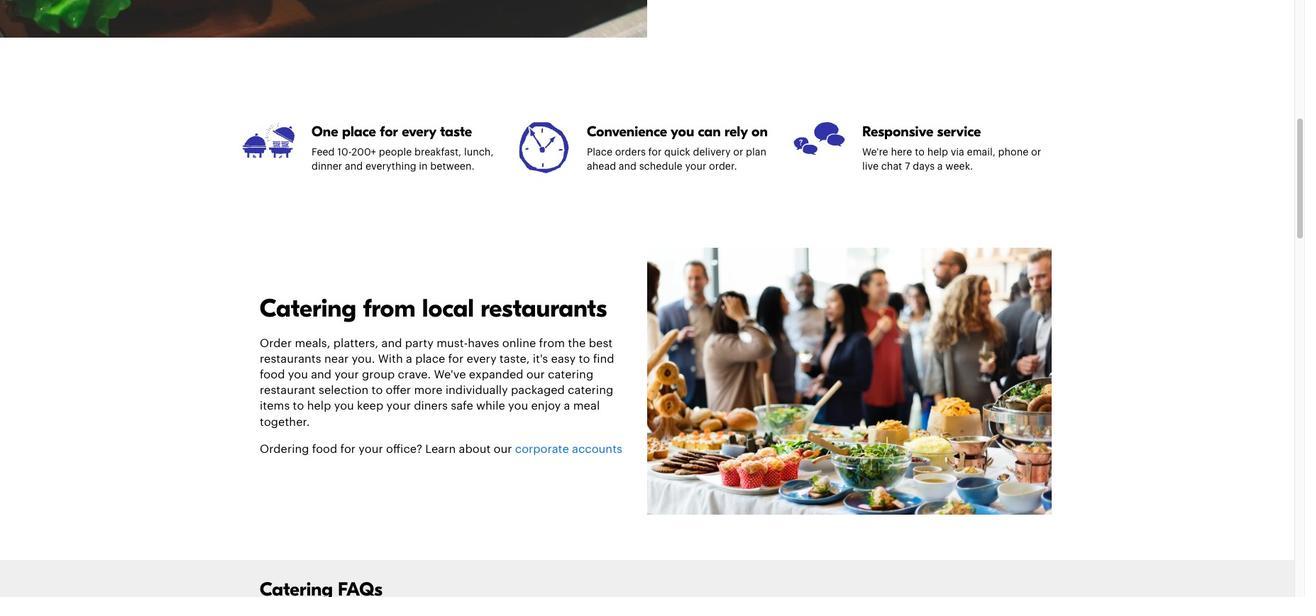Task type: vqa. For each thing, say whether or not it's contained in the screenshot.
diners
yes



Task type: locate. For each thing, give the bounding box(es) containing it.
plan
[[746, 148, 767, 158]]

and down 10-
[[345, 162, 363, 172]]

1 vertical spatial catering
[[568, 385, 614, 396]]

catering
[[260, 294, 357, 324]]

platters,
[[334, 338, 379, 349]]

restaurants up online
[[481, 294, 607, 324]]

catering serving container illustrations image
[[243, 122, 295, 174]]

0 vertical spatial from
[[363, 294, 416, 324]]

a inside we're here to help via email, phone or live chat 7 days a week.
[[938, 162, 943, 172]]

0 horizontal spatial food
[[260, 369, 285, 381]]

your
[[685, 162, 707, 172], [335, 369, 359, 381], [387, 401, 411, 412], [359, 444, 383, 455]]

near
[[324, 353, 349, 365]]

for for office?
[[340, 444, 356, 455]]

1 horizontal spatial restaurants
[[481, 294, 607, 324]]

1 horizontal spatial or
[[1032, 148, 1042, 158]]

0 vertical spatial a
[[938, 162, 943, 172]]

you down packaged
[[508, 401, 528, 412]]

1 vertical spatial every
[[467, 353, 497, 365]]

place orders for quick delivery or plan ahead and schedule your order.
[[587, 148, 767, 172]]

to up days
[[915, 148, 925, 158]]

for down must-
[[448, 353, 464, 365]]

chat
[[882, 162, 903, 172]]

keep
[[357, 401, 384, 412]]

live
[[863, 162, 879, 172]]

it's
[[533, 353, 548, 365]]

0 horizontal spatial our
[[494, 444, 512, 455]]

a up crave.
[[406, 353, 412, 365]]

people
[[379, 148, 412, 158]]

help
[[928, 148, 949, 158], [307, 401, 331, 412]]

0 horizontal spatial or
[[734, 148, 744, 158]]

1 vertical spatial help
[[307, 401, 331, 412]]

place down party
[[415, 353, 445, 365]]

2 vertical spatial a
[[564, 401, 570, 412]]

1 horizontal spatial place
[[415, 353, 445, 365]]

between.
[[431, 162, 475, 172]]

restaurants down order
[[260, 353, 321, 365]]

orders
[[615, 148, 646, 158]]

a left meal
[[564, 401, 570, 412]]

food
[[260, 369, 285, 381], [312, 444, 337, 455]]

and up 'with'
[[382, 338, 402, 349]]

restaurants
[[481, 294, 607, 324], [260, 353, 321, 365]]

for up people at the left of the page
[[380, 123, 398, 140]]

for inside order meals, platters, and party must-haves online from the best restaurants near you. with a place for every taste, it's easy to find food you and your group crave. we've expanded our catering restaurant selection to offer more individually packaged catering items to help you keep your diners safe while you enjoy a meal together.
[[448, 353, 464, 365]]

0 horizontal spatial a
[[406, 353, 412, 365]]

your down delivery
[[685, 162, 707, 172]]

1 horizontal spatial a
[[564, 401, 570, 412]]

every up breakfast,
[[402, 123, 437, 140]]

catering
[[548, 369, 594, 381], [568, 385, 614, 396]]

for
[[380, 123, 398, 140], [649, 148, 662, 158], [448, 353, 464, 365], [340, 444, 356, 455]]

or
[[734, 148, 744, 158], [1032, 148, 1042, 158]]

local
[[422, 294, 474, 324]]

to down restaurant
[[293, 401, 304, 412]]

our up packaged
[[527, 369, 545, 381]]

0 vertical spatial help
[[928, 148, 949, 158]]

2 horizontal spatial a
[[938, 162, 943, 172]]

or left "plan"
[[734, 148, 744, 158]]

convenience you can rely on
[[587, 123, 768, 140]]

for left office?
[[340, 444, 356, 455]]

0 vertical spatial our
[[527, 369, 545, 381]]

0 vertical spatial place
[[342, 123, 376, 140]]

1 horizontal spatial every
[[467, 353, 497, 365]]

our
[[527, 369, 545, 381], [494, 444, 512, 455]]

help inside we're here to help via email, phone or live chat 7 days a week.
[[928, 148, 949, 158]]

place up 200+
[[342, 123, 376, 140]]

everything
[[366, 162, 417, 172]]

food up restaurant
[[260, 369, 285, 381]]

catering down easy
[[548, 369, 594, 381]]

clock illustrations image
[[518, 122, 570, 174]]

or inside we're here to help via email, phone or live chat 7 days a week.
[[1032, 148, 1042, 158]]

0 vertical spatial every
[[402, 123, 437, 140]]

for up schedule
[[649, 148, 662, 158]]

help left via
[[928, 148, 949, 158]]

and down orders
[[619, 162, 637, 172]]

your down offer
[[387, 401, 411, 412]]

or right the phone at top right
[[1032, 148, 1042, 158]]

taste,
[[500, 353, 530, 365]]

1 vertical spatial our
[[494, 444, 512, 455]]

0 horizontal spatial help
[[307, 401, 331, 412]]

responsive service
[[863, 123, 981, 140]]

find
[[593, 353, 615, 365]]

0 vertical spatial food
[[260, 369, 285, 381]]

0 horizontal spatial restaurants
[[260, 353, 321, 365]]

learn
[[425, 444, 456, 455]]

1 vertical spatial restaurants
[[260, 353, 321, 365]]

1 horizontal spatial our
[[527, 369, 545, 381]]

2 or from the left
[[1032, 148, 1042, 158]]

place
[[342, 123, 376, 140], [415, 353, 445, 365]]

1 horizontal spatial help
[[928, 148, 949, 158]]

to inside we're here to help via email, phone or live chat 7 days a week.
[[915, 148, 925, 158]]

for for taste
[[380, 123, 398, 140]]

10-
[[337, 148, 352, 158]]

0 vertical spatial restaurants
[[481, 294, 607, 324]]

you
[[671, 123, 695, 140], [288, 369, 308, 381], [334, 401, 354, 412], [508, 401, 528, 412]]

from up party
[[363, 294, 416, 324]]

for inside place orders for quick delivery or plan ahead and schedule your order.
[[649, 148, 662, 158]]

1 vertical spatial food
[[312, 444, 337, 455]]

1 horizontal spatial from
[[539, 338, 565, 349]]

a right days
[[938, 162, 943, 172]]

to
[[915, 148, 925, 158], [579, 353, 590, 365], [372, 385, 383, 396], [293, 401, 304, 412]]

1 vertical spatial from
[[539, 338, 565, 349]]

our right about
[[494, 444, 512, 455]]

week.
[[946, 162, 974, 172]]

feed 10-200+ people breakfast, lunch, dinner and everything in between.
[[312, 148, 494, 172]]

days
[[913, 162, 935, 172]]

we're
[[863, 148, 889, 158]]

office?
[[386, 444, 422, 455]]

catering up meal
[[568, 385, 614, 396]]

taste
[[440, 123, 472, 140]]

food right ordering
[[312, 444, 337, 455]]

our inside order meals, platters, and party must-haves online from the best restaurants near you. with a place for every taste, it's easy to find food you and your group crave. we've expanded our catering restaurant selection to offer more individually packaged catering items to help you keep your diners safe while you enjoy a meal together.
[[527, 369, 545, 381]]

1 or from the left
[[734, 148, 744, 158]]

a
[[938, 162, 943, 172], [406, 353, 412, 365], [564, 401, 570, 412]]

every
[[402, 123, 437, 140], [467, 353, 497, 365]]

ordering food for your office? learn about our corporate accounts
[[260, 444, 623, 455]]

your left office?
[[359, 444, 383, 455]]

0 horizontal spatial every
[[402, 123, 437, 140]]

help down selection
[[307, 401, 331, 412]]

1 vertical spatial place
[[415, 353, 445, 365]]

order.
[[709, 162, 738, 172]]

to down group
[[372, 385, 383, 396]]

here
[[891, 148, 913, 158]]

from
[[363, 294, 416, 324], [539, 338, 565, 349]]

and
[[345, 162, 363, 172], [619, 162, 637, 172], [382, 338, 402, 349], [311, 369, 332, 381]]

online
[[503, 338, 536, 349]]

phone
[[999, 148, 1029, 158]]

together.
[[260, 416, 310, 428]]

from up easy
[[539, 338, 565, 349]]

accounts
[[572, 444, 623, 455]]

easy
[[551, 353, 576, 365]]

every down haves
[[467, 353, 497, 365]]



Task type: describe. For each thing, give the bounding box(es) containing it.
schedule
[[640, 162, 683, 172]]

the
[[568, 338, 586, 349]]

and down near
[[311, 369, 332, 381]]

to down "the"
[[579, 353, 590, 365]]

lunch,
[[464, 148, 494, 158]]

restaurant
[[260, 385, 316, 396]]

individually
[[446, 385, 508, 396]]

expanded
[[469, 369, 524, 381]]

one
[[312, 123, 338, 140]]

about
[[459, 444, 491, 455]]

we're here to help via email, phone or live chat 7 days a week.
[[863, 148, 1042, 172]]

0 horizontal spatial place
[[342, 123, 376, 140]]

service
[[938, 123, 981, 140]]

you up restaurant
[[288, 369, 308, 381]]

one place for every taste
[[312, 123, 472, 140]]

on
[[752, 123, 768, 140]]

from inside order meals, platters, and party must-haves online from the best restaurants near you. with a place for every taste, it's easy to find food you and your group crave. we've expanded our catering restaurant selection to offer more individually packaged catering items to help you keep your diners safe while you enjoy a meal together.
[[539, 338, 565, 349]]

and inside the feed 10-200+ people breakfast, lunch, dinner and everything in between.
[[345, 162, 363, 172]]

help inside order meals, platters, and party must-haves online from the best restaurants near you. with a place for every taste, it's easy to find food you and your group crave. we've expanded our catering restaurant selection to offer more individually packaged catering items to help you keep your diners safe while you enjoy a meal together.
[[307, 401, 331, 412]]

7
[[905, 162, 911, 172]]

1 vertical spatial a
[[406, 353, 412, 365]]

haves
[[468, 338, 500, 349]]

meals,
[[295, 338, 331, 349]]

safe
[[451, 401, 473, 412]]

can
[[698, 123, 721, 140]]

we've
[[434, 369, 466, 381]]

speech balloon illustrations image
[[794, 122, 846, 174]]

every inside order meals, platters, and party must-haves online from the best restaurants near you. with a place for every taste, it's easy to find food you and your group crave. we've expanded our catering restaurant selection to offer more individually packaged catering items to help you keep your diners safe while you enjoy a meal together.
[[467, 353, 497, 365]]

meal
[[574, 401, 600, 412]]

dinner
[[312, 162, 342, 172]]

200+
[[352, 148, 376, 158]]

catering from local restaurants
[[260, 294, 607, 324]]

0 vertical spatial catering
[[548, 369, 594, 381]]

place inside order meals, platters, and party must-haves online from the best restaurants near you. with a place for every taste, it's easy to find food you and your group crave. we've expanded our catering restaurant selection to offer more individually packaged catering items to help you keep your diners safe while you enjoy a meal together.
[[415, 353, 445, 365]]

order meals, platters, and party must-haves online from the best restaurants near you. with a place for every taste, it's easy to find food you and your group crave. we've expanded our catering restaurant selection to offer more individually packaged catering items to help you keep your diners safe while you enjoy a meal together.
[[260, 338, 615, 428]]

responsive
[[863, 123, 934, 140]]

ordering
[[260, 444, 309, 455]]

best
[[589, 338, 613, 349]]

corporate accounts link
[[515, 444, 623, 455]]

restaurants inside order meals, platters, and party must-haves online from the best restaurants near you. with a place for every taste, it's easy to find food you and your group crave. we've expanded our catering restaurant selection to offer more individually packaged catering items to help you keep your diners safe while you enjoy a meal together.
[[260, 353, 321, 365]]

ahead
[[587, 162, 616, 172]]

packaged
[[511, 385, 565, 396]]

your inside place orders for quick delivery or plan ahead and schedule your order.
[[685, 162, 707, 172]]

with
[[378, 353, 403, 365]]

place
[[587, 148, 613, 158]]

corporate
[[515, 444, 569, 455]]

in
[[419, 162, 428, 172]]

your up selection
[[335, 369, 359, 381]]

food inside order meals, platters, and party must-haves online from the best restaurants near you. with a place for every taste, it's easy to find food you and your group crave. we've expanded our catering restaurant selection to offer more individually packaged catering items to help you keep your diners safe while you enjoy a meal together.
[[260, 369, 285, 381]]

group
[[362, 369, 395, 381]]

offer
[[386, 385, 411, 396]]

party
[[405, 338, 434, 349]]

crave.
[[398, 369, 431, 381]]

via
[[951, 148, 965, 158]]

or inside place orders for quick delivery or plan ahead and schedule your order.
[[734, 148, 744, 158]]

breakfast,
[[415, 148, 462, 158]]

order
[[260, 338, 292, 349]]

convenience
[[587, 123, 668, 140]]

rely
[[725, 123, 748, 140]]

enjoy
[[531, 401, 561, 412]]

delivery
[[693, 148, 731, 158]]

must-
[[437, 338, 468, 349]]

0 horizontal spatial from
[[363, 294, 416, 324]]

diners
[[414, 401, 448, 412]]

feed
[[312, 148, 335, 158]]

items
[[260, 401, 290, 412]]

quick
[[665, 148, 691, 158]]

you up the quick
[[671, 123, 695, 140]]

email,
[[967, 148, 996, 158]]

more
[[414, 385, 443, 396]]

for for delivery
[[649, 148, 662, 158]]

1 horizontal spatial food
[[312, 444, 337, 455]]

and inside place orders for quick delivery or plan ahead and schedule your order.
[[619, 162, 637, 172]]

while
[[476, 401, 505, 412]]

you.
[[352, 353, 375, 365]]

you down selection
[[334, 401, 354, 412]]

selection
[[319, 385, 369, 396]]



